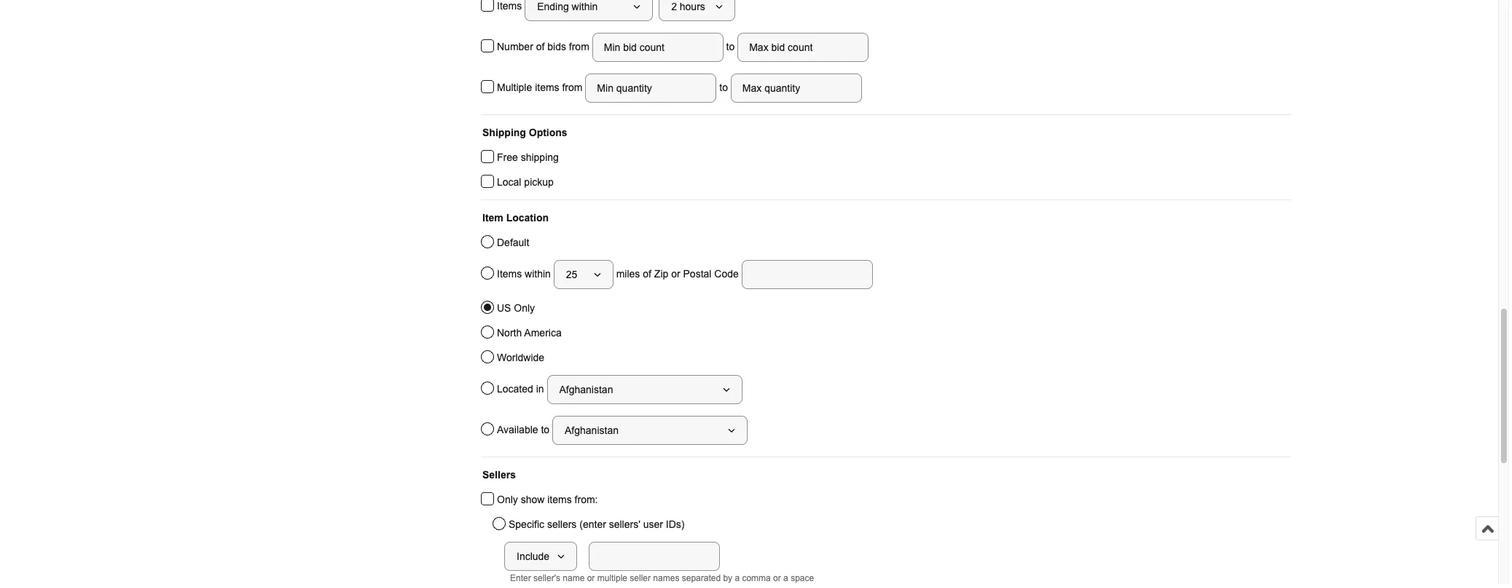 Task type: describe. For each thing, give the bounding box(es) containing it.
sellers
[[483, 469, 516, 481]]

sellers
[[547, 519, 577, 531]]

us only
[[497, 303, 535, 314]]

Enter minimum quantity text field
[[586, 74, 717, 103]]

by
[[723, 574, 733, 584]]

of for number
[[536, 41, 545, 52]]

0 vertical spatial from
[[569, 41, 590, 52]]

local
[[497, 176, 522, 188]]

seller's
[[534, 574, 561, 584]]

multiple
[[598, 574, 628, 584]]

available to
[[497, 424, 553, 436]]

of for miles
[[643, 268, 652, 280]]

only show items from:
[[497, 494, 598, 506]]

number of bids from
[[497, 41, 592, 52]]

0 vertical spatial items
[[535, 81, 560, 93]]

2 vertical spatial to
[[541, 424, 550, 436]]

(enter
[[580, 519, 606, 531]]

north america
[[497, 327, 562, 339]]

0 vertical spatial only
[[514, 303, 535, 314]]

code
[[715, 268, 739, 280]]

miles of zip or postal code
[[614, 268, 742, 280]]

default
[[497, 237, 530, 249]]

available
[[497, 424, 538, 436]]

from:
[[575, 494, 598, 506]]

sellers'
[[609, 519, 641, 531]]

located in
[[497, 383, 547, 395]]

space
[[791, 574, 814, 584]]

names
[[653, 574, 680, 584]]

shipping
[[483, 127, 526, 139]]

Enter Maximum Quantity text field
[[731, 74, 862, 103]]

miles
[[617, 268, 640, 280]]

free shipping
[[497, 152, 559, 163]]

number
[[497, 41, 533, 52]]

Zip or Postal Code text field
[[742, 260, 873, 289]]

comma
[[742, 574, 771, 584]]

multiple
[[497, 81, 532, 93]]

shipping options
[[483, 127, 568, 139]]

Seller ID text field
[[589, 542, 720, 572]]

seller
[[630, 574, 651, 584]]

multiple items from
[[497, 81, 586, 93]]

2 a from the left
[[784, 574, 789, 584]]

ids)
[[666, 519, 685, 531]]

in
[[536, 383, 544, 395]]

separated
[[682, 574, 721, 584]]

north
[[497, 327, 522, 339]]



Task type: vqa. For each thing, say whether or not it's contained in the screenshot.
Shipping Options
yes



Task type: locate. For each thing, give the bounding box(es) containing it.
1 vertical spatial to
[[717, 81, 731, 93]]

only left show
[[497, 494, 518, 506]]

items
[[497, 268, 522, 280]]

zip
[[655, 268, 669, 280]]

of left zip
[[643, 268, 652, 280]]

us
[[497, 303, 511, 314]]

0 horizontal spatial of
[[536, 41, 545, 52]]

options
[[529, 127, 568, 139]]

free
[[497, 152, 518, 163]]

located
[[497, 383, 534, 395]]

show
[[521, 494, 545, 506]]

enter
[[510, 574, 531, 584]]

items up sellers
[[548, 494, 572, 506]]

2 horizontal spatial or
[[774, 574, 781, 584]]

local pickup
[[497, 176, 554, 188]]

from right bids in the top of the page
[[569, 41, 590, 52]]

items within
[[497, 268, 554, 280]]

pickup
[[524, 176, 554, 188]]

only right 'us'
[[514, 303, 535, 314]]

a left space
[[784, 574, 789, 584]]

within
[[525, 268, 551, 280]]

1 vertical spatial items
[[548, 494, 572, 506]]

1 vertical spatial only
[[497, 494, 518, 506]]

items right multiple
[[535, 81, 560, 93]]

items
[[535, 81, 560, 93], [548, 494, 572, 506]]

0 horizontal spatial or
[[587, 574, 595, 584]]

Enter minimum number of bids text field
[[592, 33, 724, 62]]

item
[[483, 212, 504, 224]]

1 horizontal spatial of
[[643, 268, 652, 280]]

specific
[[509, 519, 545, 531]]

only
[[514, 303, 535, 314], [497, 494, 518, 506]]

a
[[735, 574, 740, 584], [784, 574, 789, 584]]

Enter maximum number of bids text field
[[738, 33, 869, 62]]

shipping
[[521, 152, 559, 163]]

or
[[672, 268, 681, 280], [587, 574, 595, 584], [774, 574, 781, 584]]

0 vertical spatial to
[[724, 41, 738, 52]]

from
[[569, 41, 590, 52], [562, 81, 583, 93]]

or right zip
[[672, 268, 681, 280]]

worldwide
[[497, 352, 545, 364]]

or right name
[[587, 574, 595, 584]]

to for multiple items from
[[717, 81, 731, 93]]

user
[[644, 519, 663, 531]]

0 horizontal spatial a
[[735, 574, 740, 584]]

1 vertical spatial of
[[643, 268, 652, 280]]

1 vertical spatial from
[[562, 81, 583, 93]]

america
[[524, 327, 562, 339]]

name
[[563, 574, 585, 584]]

of
[[536, 41, 545, 52], [643, 268, 652, 280]]

of left bids in the top of the page
[[536, 41, 545, 52]]

specific sellers (enter sellers' user ids)
[[509, 519, 685, 531]]

or for zip
[[672, 268, 681, 280]]

1 horizontal spatial a
[[784, 574, 789, 584]]

1 a from the left
[[735, 574, 740, 584]]

to for number of bids from
[[724, 41, 738, 52]]

1 horizontal spatial or
[[672, 268, 681, 280]]

from down bids in the top of the page
[[562, 81, 583, 93]]

or for name
[[587, 574, 595, 584]]

to
[[724, 41, 738, 52], [717, 81, 731, 93], [541, 424, 550, 436]]

or right comma
[[774, 574, 781, 584]]

0 vertical spatial of
[[536, 41, 545, 52]]

a right by
[[735, 574, 740, 584]]

postal
[[683, 268, 712, 280]]

item location
[[483, 212, 549, 224]]

location
[[506, 212, 549, 224]]

enter seller's name or multiple seller names separated by a comma or a space
[[510, 574, 814, 584]]

bids
[[548, 41, 566, 52]]



